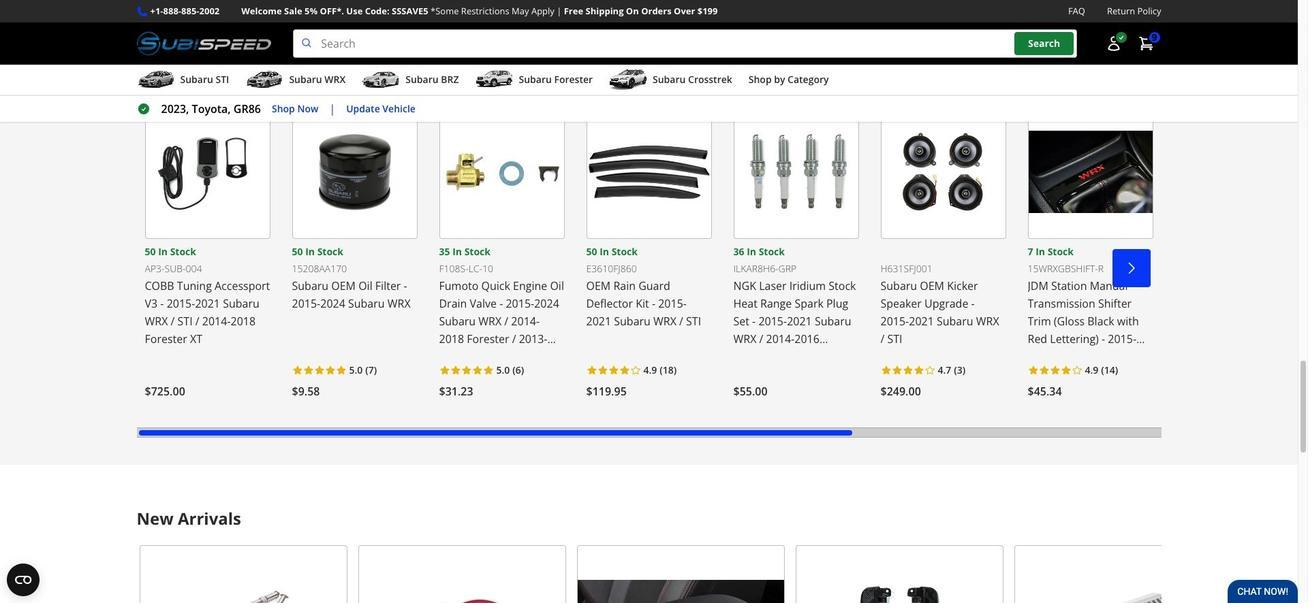 Task type: describe. For each thing, give the bounding box(es) containing it.
a subaru wrx thumbnail image image
[[246, 70, 284, 90]]

open widget image
[[7, 564, 40, 597]]

button image
[[1106, 36, 1122, 52]]

a subaru brz thumbnail image image
[[362, 70, 400, 90]]

jdm station manual transmission shifter trim (gloss black with red lettering) - 2015-2021 subaru wrx image
[[1028, 105, 1154, 239]]

ngk laser iridium stock heat range spark plug set - 2015-2021 subaru wrx / 2014-2016 forester xt image
[[734, 105, 859, 239]]

search input field
[[293, 29, 1077, 58]]



Task type: locate. For each thing, give the bounding box(es) containing it.
subispeed logo image
[[137, 29, 271, 58]]

a subaru crosstrek thumbnail image image
[[609, 70, 648, 90]]

cobb tuning accessport v3 - 2015-2021 subaru wrx / sti / 2014-2018 forester xt image
[[145, 105, 270, 239]]

subaru oem oil filter - 2015-2024 subaru wrx image
[[292, 105, 418, 239]]

a subaru sti thumbnail image image
[[137, 70, 175, 90]]

fumoto quick engine oil drain valve - 2015-2024 subaru wrx / 2014-2018 forester / 2013-2016 scion fr-s / 2013-2020 subaru brz / 2017-2019 toyota 86 image
[[439, 105, 565, 239]]

oem rain guard deflector kit - 2015-2021 subaru wrx / sti image
[[587, 105, 712, 239]]

a subaru forester thumbnail image image
[[475, 70, 514, 90]]

subaru oem kicker speaker upgrade - 2015-2021 subaru wrx / sti image
[[881, 105, 1007, 239]]



Task type: vqa. For each thing, say whether or not it's contained in the screenshot.
a subaru WRX Thumbnail Image
yes



